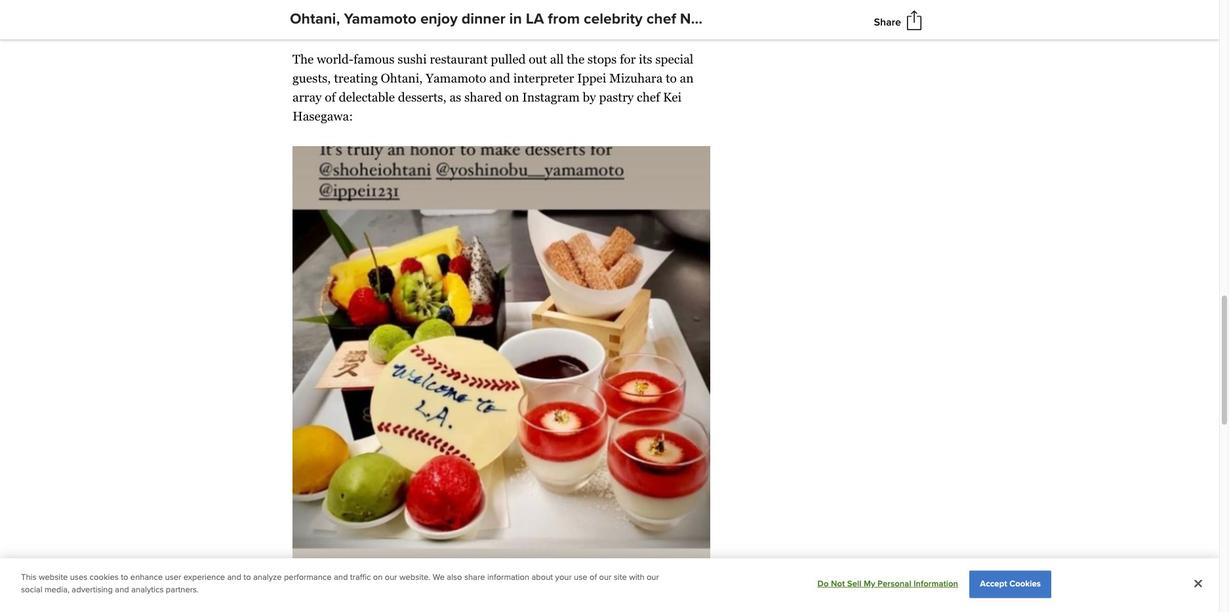 Task type: describe. For each thing, give the bounding box(es) containing it.
experience
[[183, 573, 225, 583]]

kei
[[663, 90, 682, 104]]

sushi
[[398, 52, 427, 66]]

accept cookies
[[980, 579, 1041, 589]]

and down cookies on the bottom of the page
[[115, 585, 129, 596]]

0 vertical spatial ohtani,
[[290, 10, 340, 28]]

guests,
[[292, 71, 331, 85]]

this
[[21, 573, 36, 583]]

the
[[292, 52, 314, 66]]

uses
[[70, 573, 87, 583]]

media,
[[45, 585, 70, 596]]

do not sell my personal information
[[818, 579, 958, 589]]

the
[[567, 52, 584, 66]]

on inside the world-famous sushi restaurant pulled out all the stops for its special guests, treating ohtani, yamamoto and interpreter ippei mizuhara to an array of delectable desserts, as shared on instagram by pastry chef kei hasegawa:
[[505, 90, 519, 104]]

analyze
[[253, 573, 282, 583]]

not
[[831, 579, 845, 589]]

site
[[614, 573, 627, 583]]

out
[[529, 52, 547, 66]]

analytics
[[131, 585, 164, 596]]

the world-famous sushi restaurant pulled out all the stops for its special guests, treating ohtani, yamamoto and interpreter ippei mizuhara to an array of delectable desserts, as shared on instagram by pastry chef kei hasegawa:
[[292, 52, 694, 123]]

matsuhisa
[[721, 10, 791, 28]]

to inside the world-famous sushi restaurant pulled out all the stops for its special guests, treating ohtani, yamamoto and interpreter ippei mizuhara to an array of delectable desserts, as shared on instagram by pastry chef kei hasegawa:
[[666, 71, 677, 85]]

mizuhara
[[609, 71, 663, 85]]

world-
[[317, 52, 354, 66]]

3 our from the left
[[647, 573, 659, 583]]

nobu
[[680, 10, 717, 28]]

share button
[[874, 16, 901, 29]]

also
[[447, 573, 462, 583]]

as
[[450, 90, 461, 104]]

information
[[487, 573, 529, 583]]

pulled
[[491, 52, 526, 66]]

of for delectable
[[325, 90, 336, 104]]

and right experience
[[227, 573, 241, 583]]

dinner
[[462, 10, 505, 28]]

share
[[464, 573, 485, 583]]

its
[[639, 52, 652, 66]]

all
[[550, 52, 564, 66]]

personal
[[878, 579, 911, 589]]

accept
[[980, 579, 1007, 589]]

stops
[[587, 52, 617, 66]]

and left traffic
[[334, 573, 348, 583]]

share
[[874, 16, 901, 29]]

cookies
[[90, 573, 119, 583]]

this website uses cookies to enhance user experience and to analyze performance and traffic on our website. we also share information about your use of our site with our social media, advertising and analytics partners.
[[21, 573, 659, 596]]

pastry
[[599, 90, 634, 104]]

2 our from the left
[[599, 573, 611, 583]]

interpreter
[[513, 71, 574, 85]]

website.
[[399, 573, 430, 583]]



Task type: vqa. For each thing, say whether or not it's contained in the screenshot.
text field
no



Task type: locate. For each thing, give the bounding box(es) containing it.
la
[[526, 10, 544, 28]]

we
[[433, 573, 445, 583]]

from
[[548, 10, 580, 28]]

ohtani, up the
[[290, 10, 340, 28]]

chef down "mizuhara"
[[637, 90, 660, 104]]

1 horizontal spatial ohtani,
[[381, 71, 423, 85]]

1 vertical spatial ohtani,
[[381, 71, 423, 85]]

array
[[292, 90, 322, 104]]

shared
[[464, 90, 502, 104]]

1 horizontal spatial our
[[599, 573, 611, 583]]

partners.
[[166, 585, 199, 596]]

2 horizontal spatial our
[[647, 573, 659, 583]]

famous
[[354, 52, 395, 66]]

your
[[555, 573, 572, 583]]

0 horizontal spatial of
[[325, 90, 336, 104]]

0 horizontal spatial ohtani,
[[290, 10, 340, 28]]

1 vertical spatial of
[[590, 573, 597, 583]]

our left site
[[599, 573, 611, 583]]

on inside this website uses cookies to enhance user experience and to analyze performance and traffic on our website. we also share information about your use of our site with our social media, advertising and analytics partners.
[[373, 573, 383, 583]]

0 vertical spatial on
[[505, 90, 519, 104]]

1 horizontal spatial yamamoto
[[426, 71, 486, 85]]

our right with
[[647, 573, 659, 583]]

on right shared
[[505, 90, 519, 104]]

of inside the world-famous sushi restaurant pulled out all the stops for its special guests, treating ohtani, yamamoto and interpreter ippei mizuhara to an array of delectable desserts, as shared on instagram by pastry chef kei hasegawa:
[[325, 90, 336, 104]]

ohtani, down sushi
[[381, 71, 423, 85]]

in
[[509, 10, 522, 28]]

do not sell my personal information button
[[818, 572, 958, 598]]

0 vertical spatial yamamoto
[[344, 10, 416, 28]]

with
[[629, 573, 644, 583]]

hasegawa:
[[292, 109, 353, 123]]

and down the pulled
[[489, 71, 510, 85]]

yamamoto up the famous
[[344, 10, 416, 28]]

delectable
[[339, 90, 395, 104]]

of inside this website uses cookies to enhance user experience and to analyze performance and traffic on our website. we also share information about your use of our site with our social media, advertising and analytics partners.
[[590, 573, 597, 583]]

0 horizontal spatial to
[[121, 573, 128, 583]]

of for our
[[590, 573, 597, 583]]

for
[[620, 52, 636, 66]]

to right cookies on the bottom of the page
[[121, 573, 128, 583]]

performance
[[284, 573, 332, 583]]

0 vertical spatial of
[[325, 90, 336, 104]]

yamamoto
[[344, 10, 416, 28], [426, 71, 486, 85]]

instagram
[[522, 90, 580, 104]]

information
[[914, 579, 958, 589]]

ohtani, inside the world-famous sushi restaurant pulled out all the stops for its special guests, treating ohtani, yamamoto and interpreter ippei mizuhara to an array of delectable desserts, as shared on instagram by pastry chef kei hasegawa:
[[381, 71, 423, 85]]

1 our from the left
[[385, 573, 397, 583]]

1 vertical spatial chef
[[637, 90, 660, 104]]

0 horizontal spatial yamamoto
[[344, 10, 416, 28]]

do
[[818, 579, 829, 589]]

desserts,
[[398, 90, 446, 104]]

1 horizontal spatial of
[[590, 573, 597, 583]]

1 horizontal spatial to
[[244, 573, 251, 583]]

ohtani,
[[290, 10, 340, 28], [381, 71, 423, 85]]

use
[[574, 573, 587, 583]]

website
[[39, 573, 68, 583]]

by
[[583, 90, 596, 104]]

on right traffic
[[373, 573, 383, 583]]

ohtani, yamamoto enjoy dinner in la from celebrity chef nobu matsuhisa
[[290, 10, 791, 28]]

an
[[680, 71, 694, 85]]

about
[[531, 573, 553, 583]]

treating
[[334, 71, 378, 85]]

1 vertical spatial yamamoto
[[426, 71, 486, 85]]

celebrity
[[584, 10, 643, 28]]

user
[[165, 573, 181, 583]]

chef left nobu
[[647, 10, 676, 28]]

1 horizontal spatial on
[[505, 90, 519, 104]]

cookies
[[1009, 579, 1041, 589]]

chef inside the world-famous sushi restaurant pulled out all the stops for its special guests, treating ohtani, yamamoto and interpreter ippei mizuhara to an array of delectable desserts, as shared on instagram by pastry chef kei hasegawa:
[[637, 90, 660, 104]]

enjoy
[[420, 10, 458, 28]]

traffic
[[350, 573, 371, 583]]

to left an
[[666, 71, 677, 85]]

chef
[[647, 10, 676, 28], [637, 90, 660, 104]]

to
[[666, 71, 677, 85], [121, 573, 128, 583], [244, 573, 251, 583]]

accept cookies button
[[969, 571, 1051, 598]]

and
[[489, 71, 510, 85], [227, 573, 241, 583], [334, 573, 348, 583], [115, 585, 129, 596]]

our
[[385, 573, 397, 583], [599, 573, 611, 583], [647, 573, 659, 583]]

special
[[655, 52, 693, 66]]

0 vertical spatial chef
[[647, 10, 676, 28]]

0 horizontal spatial our
[[385, 573, 397, 583]]

to left the analyze
[[244, 573, 251, 583]]

of up "hasegawa:"
[[325, 90, 336, 104]]

of
[[325, 90, 336, 104], [590, 573, 597, 583]]

2 horizontal spatial to
[[666, 71, 677, 85]]

and inside the world-famous sushi restaurant pulled out all the stops for its special guests, treating ohtani, yamamoto and interpreter ippei mizuhara to an array of delectable desserts, as shared on instagram by pastry chef kei hasegawa:
[[489, 71, 510, 85]]

my
[[864, 579, 875, 589]]

1 vertical spatial on
[[373, 573, 383, 583]]

sell
[[847, 579, 861, 589]]

of right the use
[[590, 573, 597, 583]]

ippei
[[577, 71, 606, 85]]

on
[[505, 90, 519, 104], [373, 573, 383, 583]]

0 horizontal spatial on
[[373, 573, 383, 583]]

privacy alert dialog
[[0, 559, 1219, 613]]

our left website.
[[385, 573, 397, 583]]

yamamoto inside the world-famous sushi restaurant pulled out all the stops for its special guests, treating ohtani, yamamoto and interpreter ippei mizuhara to an array of delectable desserts, as shared on instagram by pastry chef kei hasegawa:
[[426, 71, 486, 85]]

yamamoto up as
[[426, 71, 486, 85]]

advertising
[[72, 585, 113, 596]]

social
[[21, 585, 42, 596]]

restaurant
[[430, 52, 488, 66]]

enhance
[[130, 573, 163, 583]]



